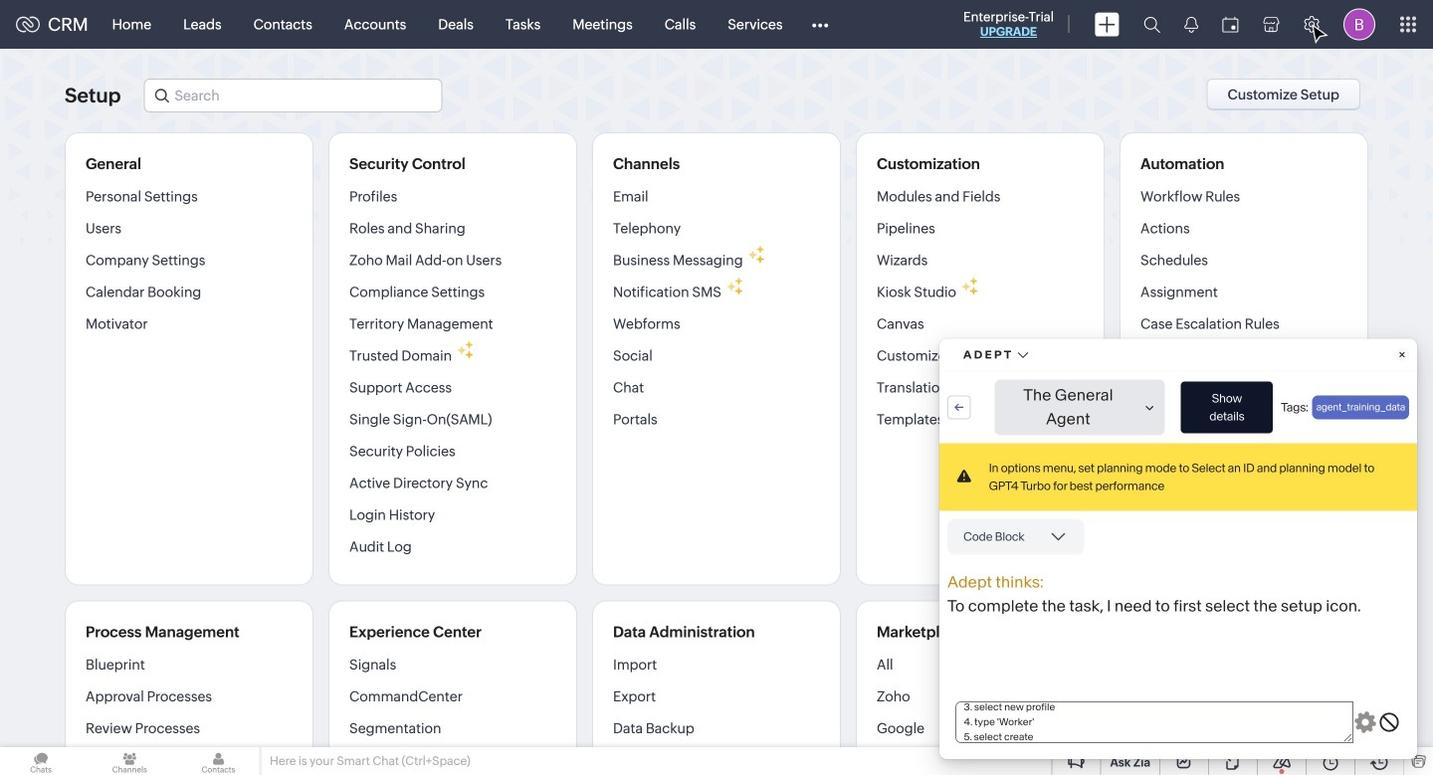 Task type: vqa. For each thing, say whether or not it's contained in the screenshot.
create menu element
yes



Task type: locate. For each thing, give the bounding box(es) containing it.
0 horizontal spatial search text field
[[16, 130, 243, 162]]

0 vertical spatial search text field
[[16, 130, 243, 162]]

Search text field
[[16, 130, 243, 162], [306, 184, 503, 216]]

search element
[[1132, 0, 1173, 49]]

1 vertical spatial region
[[0, 412, 259, 775]]

None field
[[15, 129, 244, 163]]

signals element
[[1173, 0, 1210, 49]]

logo image
[[16, 16, 40, 32]]

signals image
[[1184, 16, 1198, 33]]

create menu image
[[1095, 12, 1120, 36]]

1 vertical spatial search text field
[[306, 184, 503, 216]]

region
[[0, 210, 259, 375], [0, 412, 259, 775]]

1 region from the top
[[0, 210, 259, 375]]

search image
[[1144, 16, 1161, 33]]

profile image
[[1344, 8, 1376, 40]]

0 vertical spatial region
[[0, 210, 259, 375]]



Task type: describe. For each thing, give the bounding box(es) containing it.
profile element
[[1332, 0, 1388, 48]]

help image
[[1388, 81, 1427, 135]]

1 horizontal spatial search text field
[[306, 184, 503, 216]]

contacts image
[[178, 748, 259, 775]]

Other Modules field
[[799, 8, 842, 40]]

calendar image
[[1222, 16, 1239, 32]]

channels image
[[89, 748, 171, 775]]

chats image
[[0, 748, 82, 775]]

create menu element
[[1083, 0, 1132, 48]]

2 region from the top
[[0, 412, 259, 775]]



